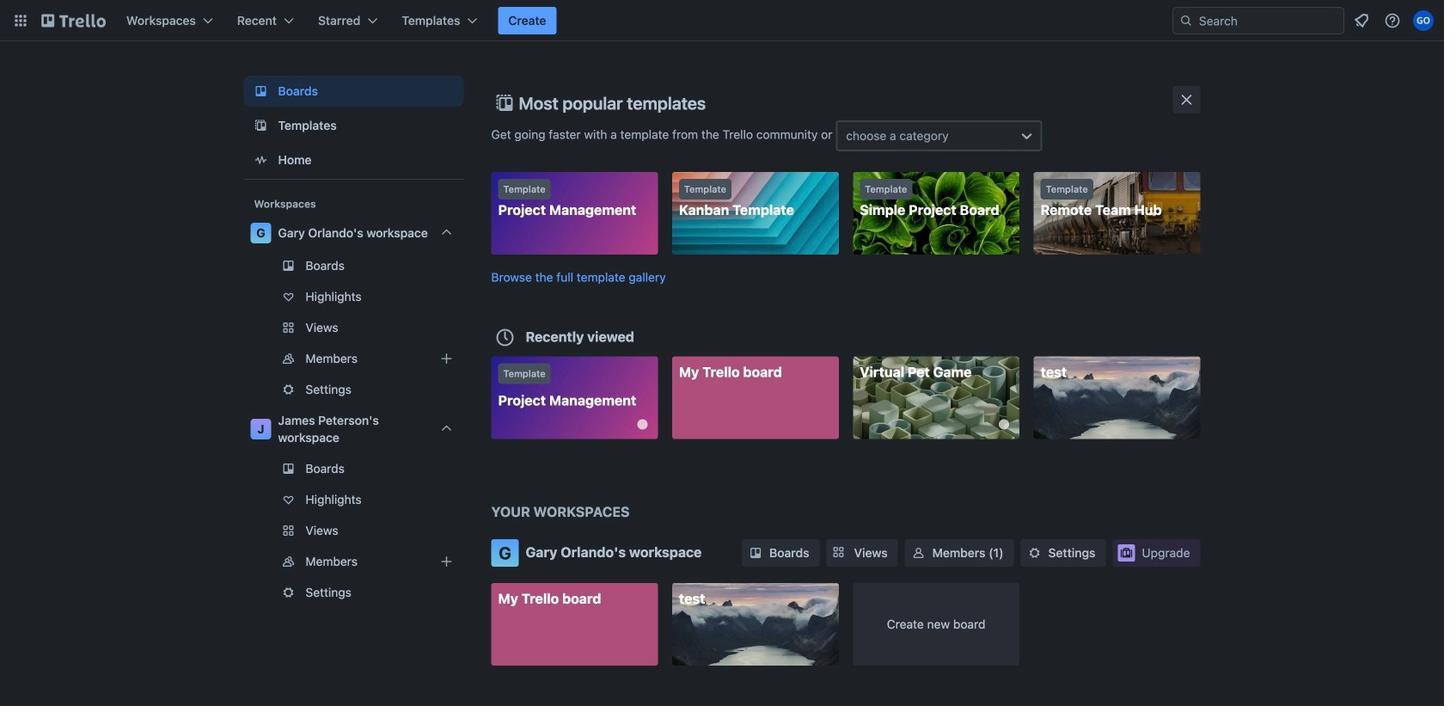Task type: locate. For each thing, give the bounding box(es) containing it.
sm image
[[747, 544, 765, 562], [910, 544, 928, 562]]

0 horizontal spatial there is new activity on this board. image
[[638, 419, 648, 430]]

board image
[[251, 81, 271, 101]]

1 horizontal spatial sm image
[[910, 544, 928, 562]]

add image
[[436, 348, 457, 369]]

primary element
[[0, 0, 1445, 41]]

0 horizontal spatial sm image
[[747, 544, 765, 562]]

add image
[[436, 551, 457, 572]]

1 sm image from the left
[[747, 544, 765, 562]]

template board image
[[251, 115, 271, 136]]

open information menu image
[[1385, 12, 1402, 29]]

1 horizontal spatial there is new activity on this board. image
[[999, 419, 1010, 430]]

Search field
[[1194, 8, 1344, 34]]

2 there is new activity on this board. image from the left
[[999, 419, 1010, 430]]

there is new activity on this board. image
[[638, 419, 648, 430], [999, 419, 1010, 430]]



Task type: vqa. For each thing, say whether or not it's contained in the screenshot.
middle create
no



Task type: describe. For each thing, give the bounding box(es) containing it.
home image
[[251, 150, 271, 170]]

back to home image
[[41, 7, 106, 34]]

gary orlando (garyorlando) image
[[1414, 10, 1434, 31]]

sm image
[[1026, 544, 1044, 562]]

2 sm image from the left
[[910, 544, 928, 562]]

1 there is new activity on this board. image from the left
[[638, 419, 648, 430]]

0 notifications image
[[1352, 10, 1373, 31]]

search image
[[1180, 14, 1194, 28]]



